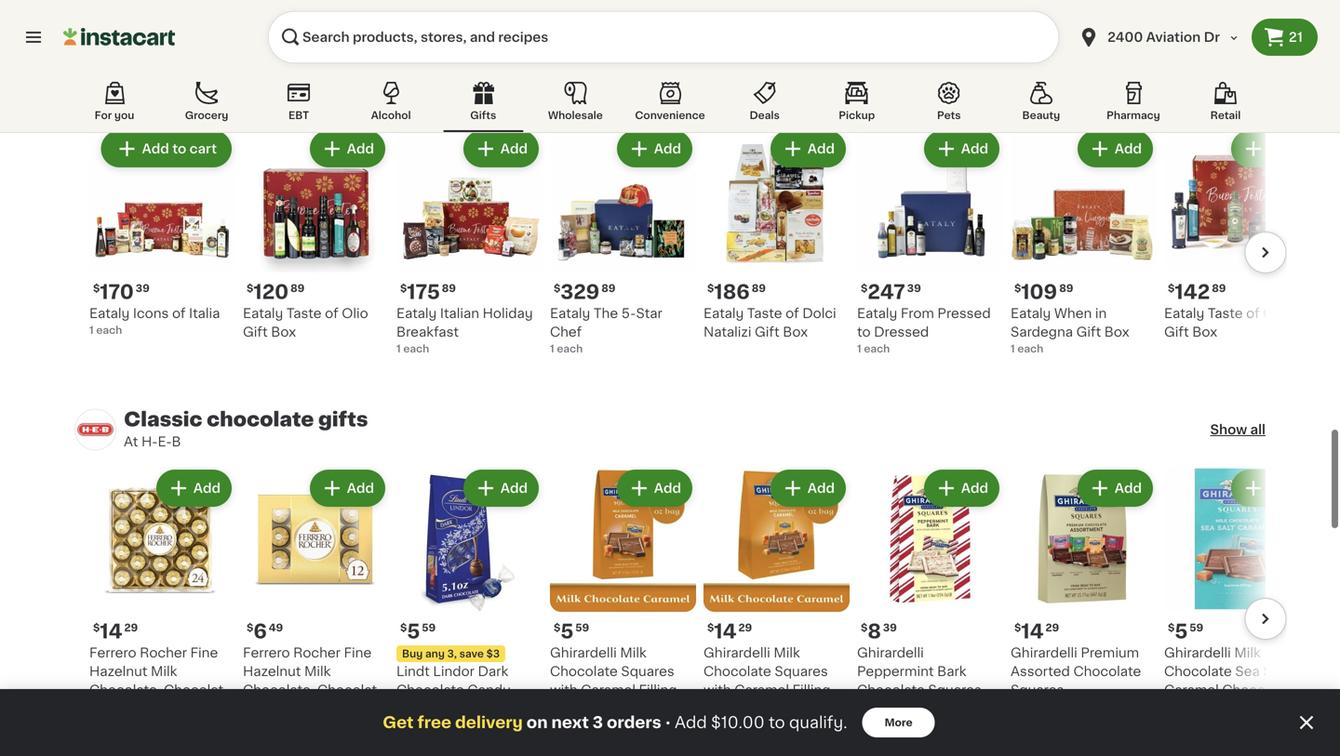 Task type: locate. For each thing, give the bounding box(es) containing it.
14
[[100, 622, 122, 642], [714, 622, 737, 642], [1021, 622, 1044, 642]]

3 14 from the left
[[1021, 622, 1044, 642]]

89 for 109
[[1060, 283, 1074, 294]]

2 of from the left
[[325, 307, 339, 320]]

taste
[[287, 307, 322, 320], [747, 307, 782, 320], [1208, 307, 1243, 320]]

0 horizontal spatial olio
[[342, 307, 368, 320]]

$ 109 89
[[1015, 282, 1074, 302]]

1 horizontal spatial eataly taste of olio gift box
[[1165, 307, 1290, 339]]

gift
[[223, 70, 262, 90]]

ghirardelli milk chocolate squares with caramel filling for 14
[[704, 647, 831, 697]]

2 horizontal spatial candy
[[468, 684, 511, 697]]

1 olio from the left
[[342, 307, 368, 320]]

to inside "button"
[[172, 142, 186, 155]]

buy
[[402, 649, 423, 659]]

milk inside "ghirardelli milk chocolate sea salt caramel chocolate squares"
[[1235, 647, 1261, 660]]

1 hazelnut from the left
[[89, 665, 148, 679]]

italian
[[440, 307, 479, 320]]

0 horizontal spatial oz
[[412, 721, 425, 731]]

caramel inside "ghirardelli milk chocolate sea salt caramel chocolate squares"
[[1165, 684, 1219, 697]]

1 vertical spatial oz
[[412, 721, 425, 731]]

chocolate
[[207, 410, 314, 430]]

2 show all from the top
[[1211, 423, 1266, 436]]

1 ghirardelli from the left
[[550, 647, 617, 660]]

1 down sardegna
[[1011, 344, 1015, 354]]

39 for 247
[[907, 283, 921, 294]]

59 for ghirardelli milk chocolate sea salt caramel chocolate squares
[[1190, 623, 1204, 633]]

eataly taste of olio gift box for 142
[[1165, 307, 1290, 339]]

ebt
[[289, 110, 309, 121]]

1 horizontal spatial 39
[[883, 623, 897, 633]]

39 inside $ 247 39
[[907, 283, 921, 294]]

0 horizontal spatial candy
[[89, 703, 133, 716]]

4 ghirardelli from the left
[[1011, 647, 1078, 660]]

candy for 14
[[89, 703, 133, 716]]

chocolate inside lindt lindor dark chocolate candy truffles 5.1 oz
[[397, 684, 464, 697]]

1 vertical spatial item carousel region
[[54, 127, 1311, 379]]

1 5 from the left
[[407, 622, 420, 642]]

taste down $ 120 89 on the left of the page
[[287, 307, 322, 320]]

1 horizontal spatial $ 5 59
[[554, 622, 589, 642]]

$ 5 59 up the buy on the bottom of the page
[[400, 622, 436, 642]]

1 vertical spatial show all
[[1211, 423, 1266, 436]]

grocery button
[[167, 78, 247, 132]]

1 750 from the left
[[704, 4, 724, 14]]

bark
[[937, 665, 967, 679]]

1.75 l
[[550, 4, 578, 14]]

2 many in stock button from the left
[[1165, 0, 1311, 39]]

candy for 6
[[243, 703, 286, 716]]

0 horizontal spatial to
[[172, 142, 186, 155]]

for you button
[[74, 78, 155, 132]]

89 for 175
[[442, 283, 456, 294]]

0 horizontal spatial fine
[[190, 647, 218, 660]]

eataly down "120"
[[243, 307, 283, 320]]

5 for ghirardelli milk chocolate sea salt caramel chocolate squares
[[1175, 622, 1188, 642]]

each down breakfast
[[403, 344, 429, 354]]

1 show from the top
[[1211, 84, 1248, 97]]

750 inside '750 ml many in stock'
[[1011, 4, 1031, 14]]

$ inside $ 142 89
[[1168, 283, 1175, 294]]

2 59 from the left
[[576, 623, 589, 633]]

89 right 175 at the left of page
[[442, 283, 456, 294]]

of for 186
[[786, 307, 799, 320]]

39 inside $ 8 39
[[883, 623, 897, 633]]

0 vertical spatial show all link
[[1211, 81, 1266, 100]]

classic
[[124, 410, 202, 430]]

2 horizontal spatial 59
[[1190, 623, 1204, 633]]

1 vertical spatial to
[[857, 326, 871, 339]]

each down the 170
[[96, 325, 122, 335]]

in inside the eataly when in sardegna gift box 1 each
[[1096, 307, 1107, 320]]

1 vertical spatial all
[[1251, 423, 1266, 436]]

item carousel region containing 14
[[54, 466, 1311, 757]]

pressed
[[938, 307, 991, 320]]

you
[[114, 110, 134, 121]]

1 with from the left
[[550, 684, 578, 697]]

ghirardelli up assorted
[[1011, 647, 1078, 660]]

1 ml from the left
[[726, 4, 739, 14]]

1 horizontal spatial 29
[[739, 623, 752, 633]]

stock
[[920, 4, 949, 14], [1074, 23, 1103, 33], [1227, 23, 1257, 33], [613, 721, 642, 731], [766, 721, 796, 731]]

2400 aviation dr button
[[1067, 11, 1252, 63]]

for you
[[95, 110, 134, 121]]

show all link
[[1211, 81, 1266, 100], [1211, 421, 1266, 439]]

eataly
[[141, 96, 182, 109], [89, 307, 130, 320], [243, 307, 283, 320], [397, 307, 437, 320], [550, 307, 590, 320], [704, 307, 744, 320], [857, 307, 898, 320], [1011, 307, 1051, 320], [1165, 307, 1205, 320]]

$3
[[486, 649, 500, 659]]

0 horizontal spatial eataly taste of olio gift box
[[243, 307, 368, 339]]

1 horizontal spatial taste
[[747, 307, 782, 320]]

box inside the eataly when in sardegna gift box 1 each
[[1105, 326, 1130, 339]]

$ 14 29 for ghirardelli premium assorted chocolate squares
[[1015, 622, 1059, 642]]

0 horizontal spatial 29
[[124, 623, 138, 633]]

89 inside $ 142 89
[[1212, 283, 1226, 294]]

2 rocher from the left
[[293, 647, 341, 660]]

2 horizontal spatial taste
[[1208, 307, 1243, 320]]

get
[[383, 715, 414, 731]]

89 inside $ 329 89
[[602, 283, 616, 294]]

89 inside the $ 186 89
[[752, 283, 766, 294]]

ghirardelli inside ghirardelli peppermint bark chocolate squares 7.9 oz
[[857, 647, 924, 660]]

add inside "button"
[[142, 142, 169, 155]]

0 vertical spatial at
[[124, 96, 138, 109]]

89
[[291, 283, 305, 294], [442, 283, 456, 294], [602, 283, 616, 294], [752, 283, 766, 294], [1060, 283, 1074, 294], [1212, 283, 1226, 294]]

2400 aviation dr
[[1108, 31, 1220, 44]]

89 right 142
[[1212, 283, 1226, 294]]

pharmacy button
[[1094, 78, 1174, 132]]

1 $ 14 29 from the left
[[93, 622, 138, 642]]

ghirardelli up the peppermint
[[857, 647, 924, 660]]

item carousel region containing 170
[[54, 127, 1311, 379]]

0 vertical spatial oz
[[875, 702, 887, 712]]

at for gourmet gift baskets
[[124, 96, 138, 109]]

eataly up sardegna
[[1011, 307, 1051, 320]]

0 vertical spatial all
[[1251, 84, 1266, 97]]

taste inside eataly taste of dolci natalizi gift box
[[747, 307, 782, 320]]

2 chocolate, from the left
[[243, 684, 314, 697]]

eataly inside the eataly the 5-star chef 1 each
[[550, 307, 590, 320]]

$ 5 59 up "ghirardelli milk chocolate sea salt caramel chocolate squares" on the right
[[1168, 622, 1204, 642]]

1 59 from the left
[[422, 623, 436, 633]]

pets
[[937, 110, 961, 121]]

eataly down gourmet
[[141, 96, 182, 109]]

1 vertical spatial show
[[1211, 423, 1248, 436]]

taste for 120
[[287, 307, 322, 320]]

product group containing 329
[[550, 127, 696, 356]]

3 89 from the left
[[602, 283, 616, 294]]

each inside eataly from pressed to dressed 1 each
[[864, 344, 890, 354]]

1 ferrero rocher fine hazelnut milk chocolate, chocolate candy gift box from the left
[[89, 647, 232, 716]]

1 at from the top
[[124, 96, 138, 109]]

2 horizontal spatial caramel
[[1165, 684, 1219, 697]]

0 horizontal spatial many in stock button
[[857, 0, 1003, 20]]

$ 329 89
[[554, 282, 616, 302]]

5 up "ghirardelli milk chocolate sea salt caramel chocolate squares" on the right
[[1175, 622, 1188, 642]]

2 horizontal spatial $ 5 59
[[1168, 622, 1204, 642]]

2 89 from the left
[[442, 283, 456, 294]]

with up next
[[550, 684, 578, 697]]

2 ghirardelli milk chocolate squares with caramel filling from the left
[[704, 647, 831, 697]]

89 right 186
[[752, 283, 766, 294]]

$
[[93, 283, 100, 294], [247, 283, 254, 294], [400, 283, 407, 294], [554, 283, 561, 294], [707, 283, 714, 294], [861, 283, 868, 294], [1015, 283, 1021, 294], [1168, 283, 1175, 294], [93, 623, 100, 633], [247, 623, 254, 633], [400, 623, 407, 633], [554, 623, 561, 633], [707, 623, 714, 633], [861, 623, 868, 633], [1015, 623, 1021, 633], [1168, 623, 1175, 633]]

of inside eataly taste of dolci natalizi gift box
[[786, 307, 799, 320]]

squares inside ghirardelli premium assorted chocolate squares
[[1011, 684, 1064, 697]]

2 horizontal spatial $ 14 29
[[1015, 622, 1059, 642]]

1 horizontal spatial oz
[[875, 702, 887, 712]]

oz
[[875, 702, 887, 712], [412, 721, 425, 731]]

each down chef
[[557, 344, 583, 354]]

hazelnut for 6
[[243, 665, 301, 679]]

dark
[[478, 665, 508, 679]]

1 inside "eataly icons of italia 1 each"
[[89, 325, 94, 335]]

1 horizontal spatial rocher
[[293, 647, 341, 660]]

None search field
[[268, 11, 1059, 63]]

5.1
[[397, 721, 410, 731]]

show
[[1211, 84, 1248, 97], [1211, 423, 1248, 436]]

4 89 from the left
[[752, 283, 766, 294]]

eataly when in sardegna gift box 1 each
[[1011, 307, 1130, 354]]

1 horizontal spatial olio
[[1263, 307, 1290, 320]]

pets button
[[909, 78, 989, 132]]

0 vertical spatial show all
[[1211, 84, 1266, 97]]

to left dressed
[[857, 326, 871, 339]]

pickup button
[[817, 78, 897, 132]]

in inside '750 ml many in stock'
[[1062, 23, 1071, 33]]

6 89 from the left
[[1212, 283, 1226, 294]]

1 horizontal spatial to
[[769, 715, 785, 731]]

2 ferrero from the left
[[243, 647, 290, 660]]

gifts
[[318, 410, 368, 430]]

1 eataly taste of olio gift box from the left
[[243, 307, 368, 339]]

1 down chef
[[550, 344, 555, 354]]

eataly down the 170
[[89, 307, 130, 320]]

$ inside $ 247 39
[[861, 283, 868, 294]]

3 $ 5 59 from the left
[[1168, 622, 1204, 642]]

eataly italian holiday breakfast 1 each
[[397, 307, 533, 354]]

0 horizontal spatial ml
[[726, 4, 739, 14]]

many in stock
[[876, 4, 949, 14], [1183, 23, 1257, 33], [569, 721, 642, 731], [722, 721, 796, 731]]

1 ferrero from the left
[[89, 647, 136, 660]]

1 vertical spatial at
[[124, 436, 138, 449]]

gifts button
[[443, 78, 523, 132]]

olio for 142
[[1263, 307, 1290, 320]]

2 taste from the left
[[747, 307, 782, 320]]

filling up the •
[[639, 684, 677, 697]]

2 hazelnut from the left
[[243, 665, 301, 679]]

$ 14 29 for ferrero rocher fine hazelnut milk chocolate, chocolate candy gift box
[[93, 622, 138, 642]]

ferrero for 14
[[89, 647, 136, 660]]

2 $ 5 59 from the left
[[554, 622, 589, 642]]

ferrero rocher fine hazelnut milk chocolate, chocolate candy gift box inside product group
[[243, 647, 385, 716]]

filling
[[639, 684, 677, 697], [793, 684, 831, 697]]

1
[[89, 325, 94, 335], [397, 344, 401, 354], [550, 344, 555, 354], [857, 344, 862, 354], [1011, 344, 1015, 354]]

2 ferrero rocher fine hazelnut milk chocolate, chocolate candy gift box from the left
[[243, 647, 385, 716]]

olio
[[342, 307, 368, 320], [1263, 307, 1290, 320]]

of
[[172, 307, 186, 320], [325, 307, 339, 320], [786, 307, 799, 320], [1247, 307, 1260, 320]]

750 for 750 ml many in stock
[[1011, 4, 1031, 14]]

89 inside $ 109 89
[[1060, 283, 1074, 294]]

1 horizontal spatial with
[[704, 684, 731, 697]]

show for 142
[[1211, 84, 1248, 97]]

ml inside button
[[726, 4, 739, 14]]

1 89 from the left
[[291, 283, 305, 294]]

all for 5
[[1251, 423, 1266, 436]]

each down sardegna
[[1018, 344, 1044, 354]]

2 29 from the left
[[739, 623, 752, 633]]

0 vertical spatial show
[[1211, 84, 1248, 97]]

product group containing 109
[[1011, 127, 1157, 356]]

ghirardelli inside "ghirardelli milk chocolate sea salt caramel chocolate squares"
[[1165, 647, 1231, 660]]

39 right 8 at the right bottom
[[883, 623, 897, 633]]

1 horizontal spatial 750
[[1011, 4, 1031, 14]]

39 for 170
[[136, 283, 150, 294]]

0 vertical spatial item carousel region
[[54, 0, 1311, 39]]

2 with from the left
[[704, 684, 731, 697]]

2 ghirardelli from the left
[[704, 647, 771, 660]]

ghirardelli up the $10.00 at right bottom
[[704, 647, 771, 660]]

at inside gourmet gift baskets at eataly
[[124, 96, 138, 109]]

ghirardelli milk chocolate squares with caramel filling up get free delivery on next 3 orders • add $10.00 to qualify.
[[550, 647, 677, 697]]

1 vertical spatial show all link
[[1211, 421, 1266, 439]]

1 horizontal spatial ml
[[1033, 4, 1046, 14]]

0 horizontal spatial ghirardelli milk chocolate squares with caramel filling
[[550, 647, 677, 697]]

0 horizontal spatial with
[[550, 684, 578, 697]]

1 show all from the top
[[1211, 84, 1266, 97]]

each inside the eataly when in sardegna gift box 1 each
[[1018, 344, 1044, 354]]

1 all from the top
[[1251, 84, 1266, 97]]

taste for 186
[[747, 307, 782, 320]]

2 5 from the left
[[561, 622, 574, 642]]

more button
[[863, 708, 935, 738]]

2 show all link from the top
[[1211, 421, 1266, 439]]

to left cart
[[172, 142, 186, 155]]

1 horizontal spatial 5
[[561, 622, 574, 642]]

show all link for 5
[[1211, 421, 1266, 439]]

2 horizontal spatial 5
[[1175, 622, 1188, 642]]

ghirardelli right premium
[[1165, 647, 1231, 660]]

eataly up breakfast
[[397, 307, 437, 320]]

to right the $10.00 at right bottom
[[769, 715, 785, 731]]

$ 5 59 up next
[[554, 622, 589, 642]]

show all link for 142
[[1211, 81, 1266, 100]]

5 89 from the left
[[1060, 283, 1074, 294]]

chocolate inside ghirardelli premium assorted chocolate squares
[[1074, 665, 1142, 679]]

2 750 from the left
[[1011, 4, 1031, 14]]

ml inside '750 ml many in stock'
[[1033, 4, 1046, 14]]

ghirardelli milk chocolate squares with caramel filling up the $10.00 at right bottom
[[704, 647, 831, 697]]

taste down $ 142 89
[[1208, 307, 1243, 320]]

0 horizontal spatial taste
[[287, 307, 322, 320]]

1 filling from the left
[[639, 684, 677, 697]]

each inside "eataly icons of italia 1 each"
[[96, 325, 122, 335]]

buy any 3, save $3
[[402, 649, 500, 659]]

eataly taste of olio gift box for 120
[[243, 307, 368, 339]]

rocher
[[140, 647, 187, 660], [293, 647, 341, 660]]

0 horizontal spatial ferrero
[[89, 647, 136, 660]]

hazelnut
[[89, 665, 148, 679], [243, 665, 301, 679]]

product group containing 247
[[857, 127, 1003, 356]]

each down dressed
[[864, 344, 890, 354]]

filling up qualify.
[[793, 684, 831, 697]]

1 29 from the left
[[124, 623, 138, 633]]

1 of from the left
[[172, 307, 186, 320]]

750
[[704, 4, 724, 14], [1011, 4, 1031, 14]]

1 horizontal spatial 59
[[576, 623, 589, 633]]

eataly up natalizi
[[704, 307, 744, 320]]

oz right 5.1
[[412, 721, 425, 731]]

in
[[908, 4, 917, 14], [1062, 23, 1071, 33], [1215, 23, 1225, 33], [1096, 307, 1107, 320], [601, 721, 610, 731], [754, 721, 764, 731]]

1 many in stock button from the left
[[857, 0, 1003, 20]]

Search field
[[268, 11, 1059, 63]]

gift inside eataly taste of dolci natalizi gift box
[[755, 326, 780, 339]]

2 horizontal spatial 39
[[907, 283, 921, 294]]

39 up from
[[907, 283, 921, 294]]

2 eataly taste of olio gift box from the left
[[1165, 307, 1290, 339]]

holiday
[[483, 307, 533, 320]]

2 vertical spatial to
[[769, 715, 785, 731]]

5 up next
[[561, 622, 574, 642]]

2 caramel from the left
[[735, 684, 789, 697]]

eataly icons of italia 1 each
[[89, 307, 220, 335]]

premium
[[1081, 647, 1139, 660]]

eataly up chef
[[550, 307, 590, 320]]

many
[[876, 4, 905, 14], [1030, 23, 1059, 33], [1183, 23, 1213, 33], [569, 721, 598, 731], [722, 721, 752, 731]]

eataly the 5-star chef 1 each
[[550, 307, 663, 354]]

142
[[1175, 282, 1210, 302]]

2 14 from the left
[[714, 622, 737, 642]]

product group containing 8
[[857, 466, 1003, 715]]

3 $ 14 29 from the left
[[1015, 622, 1059, 642]]

at up 'you' on the top of page
[[124, 96, 138, 109]]

89 up when
[[1060, 283, 1074, 294]]

2 vertical spatial item carousel region
[[54, 466, 1311, 757]]

1 taste from the left
[[287, 307, 322, 320]]

1 horizontal spatial fine
[[344, 647, 372, 660]]

product group containing 142
[[1165, 127, 1311, 342]]

chocolate,
[[89, 684, 161, 697], [243, 684, 314, 697]]

product group containing 6
[[243, 466, 389, 716]]

1 horizontal spatial hazelnut
[[243, 665, 301, 679]]

0 horizontal spatial $ 5 59
[[400, 622, 436, 642]]

0 horizontal spatial 5
[[407, 622, 420, 642]]

59
[[422, 623, 436, 633], [576, 623, 589, 633], [1190, 623, 1204, 633]]

sardegna
[[1011, 326, 1073, 339]]

5
[[407, 622, 420, 642], [561, 622, 574, 642], [1175, 622, 1188, 642]]

$ 14 29
[[93, 622, 138, 642], [707, 622, 752, 642], [1015, 622, 1059, 642]]

2 horizontal spatial 29
[[1046, 623, 1059, 633]]

89 for 186
[[752, 283, 766, 294]]

product group
[[89, 127, 236, 338], [243, 127, 389, 342], [397, 127, 543, 356], [550, 127, 696, 356], [704, 127, 850, 342], [857, 127, 1003, 356], [1011, 127, 1157, 356], [1165, 127, 1311, 342], [89, 466, 236, 737], [243, 466, 389, 716], [397, 466, 543, 757], [550, 466, 696, 737], [704, 466, 850, 737], [857, 466, 1003, 715], [1011, 466, 1157, 737], [1165, 466, 1311, 716]]

2 horizontal spatial 14
[[1021, 622, 1044, 642]]

2 item carousel region from the top
[[54, 127, 1311, 379]]

0 horizontal spatial hazelnut
[[89, 665, 148, 679]]

3 ghirardelli from the left
[[857, 647, 924, 660]]

1 down $ 247 39
[[857, 344, 862, 354]]

3 29 from the left
[[1046, 623, 1059, 633]]

3 item carousel region from the top
[[54, 466, 1311, 757]]

29
[[124, 623, 138, 633], [739, 623, 752, 633], [1046, 623, 1059, 633]]

0 vertical spatial to
[[172, 142, 186, 155]]

0 horizontal spatial 14
[[100, 622, 122, 642]]

shop categories tab list
[[74, 78, 1266, 132]]

39
[[136, 283, 150, 294], [907, 283, 921, 294], [883, 623, 897, 633]]

0 horizontal spatial caramel
[[581, 684, 636, 697]]

5 up the buy on the bottom of the page
[[407, 622, 420, 642]]

eataly taste of olio gift box down $ 142 89
[[1165, 307, 1290, 339]]

0 horizontal spatial filling
[[639, 684, 677, 697]]

3 caramel from the left
[[1165, 684, 1219, 697]]

orders
[[607, 715, 662, 731]]

4 of from the left
[[1247, 307, 1260, 320]]

1 down $ 170 39 on the left top of the page
[[89, 325, 94, 335]]

0 horizontal spatial 59
[[422, 623, 436, 633]]

the
[[594, 307, 618, 320]]

1 horizontal spatial candy
[[243, 703, 286, 716]]

89 inside the $ 175 89
[[442, 283, 456, 294]]

at inside 'classic chocolate gifts at h-e-b'
[[124, 436, 138, 449]]

0 horizontal spatial 750
[[704, 4, 724, 14]]

39 right the 170
[[136, 283, 150, 294]]

1 horizontal spatial chocolate,
[[243, 684, 314, 697]]

1 $ 5 59 from the left
[[400, 622, 436, 642]]

0 horizontal spatial 39
[[136, 283, 150, 294]]

of for 142
[[1247, 307, 1260, 320]]

1 inside eataly from pressed to dressed 1 each
[[857, 344, 862, 354]]

2 at from the top
[[124, 436, 138, 449]]

3 of from the left
[[786, 307, 799, 320]]

pharmacy
[[1107, 110, 1161, 121]]

1 horizontal spatial many in stock button
[[1165, 0, 1311, 39]]

qualify.
[[789, 715, 848, 731]]

item carousel region for 142's show all link
[[54, 127, 1311, 379]]

2 ml from the left
[[1033, 4, 1046, 14]]

$ inside the $ 186 89
[[707, 283, 714, 294]]

at for classic chocolate gifts
[[124, 436, 138, 449]]

2 horizontal spatial to
[[857, 326, 871, 339]]

on
[[527, 715, 548, 731]]

at left h-
[[124, 436, 138, 449]]

89 up the
[[602, 283, 616, 294]]

1 ghirardelli milk chocolate squares with caramel filling from the left
[[550, 647, 677, 697]]

1 horizontal spatial caramel
[[735, 684, 789, 697]]

ghirardelli up next
[[550, 647, 617, 660]]

with up the $10.00 at right bottom
[[704, 684, 731, 697]]

oz right 7.9
[[875, 702, 887, 712]]

89 inside $ 120 89
[[291, 283, 305, 294]]

0 horizontal spatial chocolate,
[[89, 684, 161, 697]]

add inside treatment tracker modal dialog
[[675, 715, 707, 731]]

3 59 from the left
[[1190, 623, 1204, 633]]

1 rocher from the left
[[140, 647, 187, 660]]

$ 120 89
[[247, 282, 305, 302]]

convenience button
[[628, 78, 713, 132]]

taste for 142
[[1208, 307, 1243, 320]]

eataly down "247"
[[857, 307, 898, 320]]

when
[[1055, 307, 1092, 320]]

taste down the $ 186 89
[[747, 307, 782, 320]]

5 ghirardelli from the left
[[1165, 647, 1231, 660]]

1 horizontal spatial ferrero
[[243, 647, 290, 660]]

0 horizontal spatial $ 14 29
[[93, 622, 138, 642]]

1 horizontal spatial 14
[[714, 622, 737, 642]]

ferrero
[[89, 647, 136, 660], [243, 647, 290, 660]]

750 ml button
[[704, 0, 850, 39]]

1 down breakfast
[[397, 344, 401, 354]]

1 show all link from the top
[[1211, 81, 1266, 100]]

2 $ 14 29 from the left
[[707, 622, 752, 642]]

1 horizontal spatial ghirardelli milk chocolate squares with caramel filling
[[704, 647, 831, 697]]

3 taste from the left
[[1208, 307, 1243, 320]]

eataly inside the eataly when in sardegna gift box 1 each
[[1011, 307, 1051, 320]]

1 item carousel region from the top
[[54, 0, 1311, 39]]

2 all from the top
[[1251, 423, 1266, 436]]

ferrero rocher fine hazelnut milk chocolate, chocolate candy gift box for 6
[[243, 647, 385, 716]]

2 filling from the left
[[793, 684, 831, 697]]

oz inside lindt lindor dark chocolate candy truffles 5.1 oz
[[412, 721, 425, 731]]

0 horizontal spatial rocher
[[140, 647, 187, 660]]

1 14 from the left
[[100, 622, 122, 642]]

item carousel region
[[54, 0, 1311, 39], [54, 127, 1311, 379], [54, 466, 1311, 757]]

2400 aviation dr button
[[1078, 11, 1241, 63]]

deals button
[[725, 78, 805, 132]]

3 5 from the left
[[1175, 622, 1188, 642]]

2 olio from the left
[[1263, 307, 1290, 320]]

1 horizontal spatial ferrero rocher fine hazelnut milk chocolate, chocolate candy gift box
[[243, 647, 385, 716]]

$ 5 59 for ghirardelli milk chocolate squares with caramel filling
[[554, 622, 589, 642]]

ferrero rocher fine hazelnut milk chocolate, chocolate candy gift box
[[89, 647, 232, 716], [243, 647, 385, 716]]

1 horizontal spatial $ 14 29
[[707, 622, 752, 642]]

eataly down 142
[[1165, 307, 1205, 320]]

chef
[[550, 326, 582, 339]]

750 inside button
[[704, 4, 724, 14]]

$ inside $ 170 39
[[93, 283, 100, 294]]

fine for 14
[[190, 647, 218, 660]]

0 horizontal spatial ferrero rocher fine hazelnut milk chocolate, chocolate candy gift box
[[89, 647, 232, 716]]

2 fine from the left
[[344, 647, 372, 660]]

1 chocolate, from the left
[[89, 684, 161, 697]]

109
[[1021, 282, 1058, 302]]

1 horizontal spatial filling
[[793, 684, 831, 697]]

with
[[550, 684, 578, 697], [704, 684, 731, 697]]

2 show from the top
[[1211, 423, 1248, 436]]

39 inside $ 170 39
[[136, 283, 150, 294]]

many in stock button
[[857, 0, 1003, 20], [1165, 0, 1311, 39]]

box
[[271, 326, 296, 339], [783, 326, 808, 339], [1105, 326, 1130, 339], [1193, 326, 1218, 339], [164, 703, 189, 716], [318, 703, 343, 716]]

89 right "120"
[[291, 283, 305, 294]]

89 for 142
[[1212, 283, 1226, 294]]

eataly taste of olio gift box down $ 120 89 on the left of the page
[[243, 307, 368, 339]]

1 fine from the left
[[190, 647, 218, 660]]

89 for 329
[[602, 283, 616, 294]]

chocolate, for 14
[[89, 684, 161, 697]]



Task type: describe. For each thing, give the bounding box(es) containing it.
star
[[636, 307, 663, 320]]

750 for 750 ml
[[704, 4, 724, 14]]

show all for 142
[[1211, 84, 1266, 97]]

all for 142
[[1251, 84, 1266, 97]]

750 ml many in stock
[[1011, 4, 1103, 33]]

dr
[[1204, 31, 1220, 44]]

1.75
[[550, 4, 570, 14]]

ghirardelli inside ghirardelli premium assorted chocolate squares
[[1011, 647, 1078, 660]]

lindor
[[433, 665, 475, 679]]

dressed
[[874, 326, 929, 339]]

to inside eataly from pressed to dressed 1 each
[[857, 326, 871, 339]]

21 button
[[1252, 19, 1318, 56]]

329
[[561, 282, 600, 302]]

show all for 5
[[1211, 423, 1266, 436]]

product group containing 175
[[397, 127, 543, 356]]

any
[[425, 649, 445, 659]]

$10.00
[[711, 715, 765, 731]]

e-
[[158, 436, 172, 449]]

3
[[593, 715, 603, 731]]

$ 5 59 for ghirardelli milk chocolate sea salt caramel chocolate squares
[[1168, 622, 1204, 642]]

29 for rocher
[[124, 623, 138, 633]]

ghirardelli milk chocolate squares with caramel filling for 5
[[550, 647, 677, 697]]

product group containing 170
[[89, 127, 236, 338]]

lindt lindor dark chocolate candy truffles 5.1 oz
[[397, 665, 511, 731]]

$ 247 39
[[861, 282, 921, 302]]

natalizi
[[704, 326, 752, 339]]

2400
[[1108, 31, 1143, 44]]

$ inside the $ 175 89
[[400, 283, 407, 294]]

247
[[868, 282, 906, 302]]

peppermint
[[857, 665, 934, 679]]

14 for ferrero rocher fine hazelnut milk chocolate, chocolate candy gift box
[[100, 622, 122, 642]]

$ 6 49
[[247, 622, 283, 642]]

89 for 120
[[291, 283, 305, 294]]

breakfast
[[397, 326, 459, 339]]

many inside '750 ml many in stock'
[[1030, 23, 1059, 33]]

filling for 14
[[793, 684, 831, 697]]

item carousel region for show all link associated with 5
[[54, 466, 1311, 757]]

candy inside lindt lindor dark chocolate candy truffles 5.1 oz
[[468, 684, 511, 697]]

ml for 750 ml
[[726, 4, 739, 14]]

save
[[460, 649, 484, 659]]

3,
[[447, 649, 457, 659]]

l
[[572, 4, 578, 14]]

ghirardelli milk chocolate sea salt caramel chocolate squares
[[1165, 647, 1290, 716]]

for
[[95, 110, 112, 121]]

gifts
[[470, 110, 496, 121]]

get free delivery on next 3 orders • add $10.00 to qualify.
[[383, 715, 848, 731]]

classic chocolate gifts at h-e-b
[[124, 410, 368, 449]]

grocery
[[185, 110, 228, 121]]

hazelnut for 14
[[89, 665, 148, 679]]

1 inside the eataly the 5-star chef 1 each
[[550, 344, 555, 354]]

each inside eataly italian holiday breakfast 1 each
[[403, 344, 429, 354]]

186
[[714, 282, 750, 302]]

8
[[868, 622, 881, 642]]

b
[[172, 436, 181, 449]]

sea
[[1236, 665, 1260, 679]]

$ 186 89
[[707, 282, 766, 302]]

rocher for 14
[[140, 647, 187, 660]]

170
[[100, 282, 134, 302]]

$ 5 59 for buy any 3, save $3
[[400, 622, 436, 642]]

baskets
[[266, 70, 350, 90]]

6
[[254, 622, 267, 642]]

of inside "eataly icons of italia 1 each"
[[172, 307, 186, 320]]

14 for ghirardelli milk chocolate squares with caramel filling
[[714, 622, 737, 642]]

delivery
[[455, 715, 523, 731]]

$ 14 29 for ghirardelli milk chocolate squares with caramel filling
[[707, 622, 752, 642]]

h e b image
[[74, 409, 116, 451]]

squares inside ghirardelli peppermint bark chocolate squares 7.9 oz
[[928, 684, 982, 697]]

chocolate inside ghirardelli peppermint bark chocolate squares 7.9 oz
[[857, 684, 925, 697]]

product group containing 186
[[704, 127, 850, 342]]

$ inside $ 329 89
[[554, 283, 561, 294]]

$ 8 39
[[861, 622, 897, 642]]

assorted
[[1011, 665, 1070, 679]]

5-
[[622, 307, 636, 320]]

eataly inside eataly taste of dolci natalizi gift box
[[704, 307, 744, 320]]

more
[[885, 718, 913, 728]]

59 for ghirardelli milk chocolate squares with caramel filling
[[576, 623, 589, 633]]

fine for 6
[[344, 647, 372, 660]]

oz inside ghirardelli peppermint bark chocolate squares 7.9 oz
[[875, 702, 887, 712]]

1 caramel from the left
[[581, 684, 636, 697]]

box inside eataly taste of dolci natalizi gift box
[[783, 326, 808, 339]]

ml for 750 ml many in stock
[[1033, 4, 1046, 14]]

wholesale
[[548, 110, 603, 121]]

5 for buy any 3, save $3
[[407, 622, 420, 642]]

$ inside $ 120 89
[[247, 283, 254, 294]]

with for 5
[[550, 684, 578, 697]]

eataly inside eataly from pressed to dressed 1 each
[[857, 307, 898, 320]]

olio for 120
[[342, 307, 368, 320]]

dolci
[[803, 307, 837, 320]]

free
[[417, 715, 452, 731]]

59 for buy any 3, save $3
[[422, 623, 436, 633]]

retail
[[1211, 110, 1241, 121]]

h-
[[141, 436, 158, 449]]

stock inside '750 ml many in stock'
[[1074, 23, 1103, 33]]

squares inside "ghirardelli milk chocolate sea salt caramel chocolate squares"
[[1165, 703, 1218, 716]]

$ inside $ 109 89
[[1015, 283, 1021, 294]]

cart
[[190, 142, 217, 155]]

1 inside the eataly when in sardegna gift box 1 each
[[1011, 344, 1015, 354]]

alcohol button
[[351, 78, 431, 132]]

ferrero rocher fine hazelnut milk chocolate, chocolate candy gift box for 14
[[89, 647, 232, 716]]

wholesale button
[[536, 78, 616, 132]]

•
[[665, 716, 671, 731]]

aviation
[[1147, 31, 1201, 44]]

pickup
[[839, 110, 875, 121]]

ferrero for 6
[[243, 647, 290, 660]]

lindt
[[397, 665, 430, 679]]

$ inside $ 6 49
[[247, 623, 254, 633]]

filling for 5
[[639, 684, 677, 697]]

29 for premium
[[1046, 623, 1059, 633]]

chocolate, for 6
[[243, 684, 314, 697]]

beauty
[[1023, 110, 1060, 121]]

italia
[[189, 307, 220, 320]]

to inside treatment tracker modal dialog
[[769, 715, 785, 731]]

add to cart button
[[103, 132, 230, 166]]

truffles
[[397, 703, 446, 716]]

item carousel region containing 1.75 l
[[54, 0, 1311, 39]]

product group containing 120
[[243, 127, 389, 342]]

retail button
[[1186, 78, 1266, 132]]

21
[[1289, 31, 1303, 44]]

of for 120
[[325, 307, 339, 320]]

beauty button
[[1001, 78, 1082, 132]]

ebt button
[[259, 78, 339, 132]]

gourmet gift baskets at eataly
[[124, 70, 350, 109]]

instacart image
[[63, 26, 175, 48]]

1 inside eataly italian holiday breakfast 1 each
[[397, 344, 401, 354]]

5 for ghirardelli milk chocolate squares with caramel filling
[[561, 622, 574, 642]]

eataly inside eataly italian holiday breakfast 1 each
[[397, 307, 437, 320]]

49
[[269, 623, 283, 633]]

rocher for 6
[[293, 647, 341, 660]]

treatment tracker modal dialog
[[0, 690, 1340, 757]]

convenience
[[635, 110, 705, 121]]

29 for milk
[[739, 623, 752, 633]]

gift inside the eataly when in sardegna gift box 1 each
[[1077, 326, 1101, 339]]

show for 5
[[1211, 423, 1248, 436]]

each inside the eataly the 5-star chef 1 each
[[557, 344, 583, 354]]

7.9
[[857, 702, 872, 712]]

salt
[[1264, 665, 1289, 679]]

ghirardelli premium assorted chocolate squares
[[1011, 647, 1142, 697]]

next
[[552, 715, 589, 731]]

eataly inside "eataly icons of italia 1 each"
[[89, 307, 130, 320]]

eataly inside gourmet gift baskets at eataly
[[141, 96, 182, 109]]

39 for 8
[[883, 623, 897, 633]]

with for 14
[[704, 684, 731, 697]]

gourmet
[[124, 70, 219, 90]]

eataly from pressed to dressed 1 each
[[857, 307, 991, 354]]

$ inside $ 8 39
[[861, 623, 868, 633]]

1.75 l button
[[550, 0, 696, 39]]

$ 170 39
[[93, 282, 150, 302]]

ghirardelli peppermint bark chocolate squares 7.9 oz
[[857, 647, 982, 712]]

14 for ghirardelli premium assorted chocolate squares
[[1021, 622, 1044, 642]]



Task type: vqa. For each thing, say whether or not it's contained in the screenshot.


